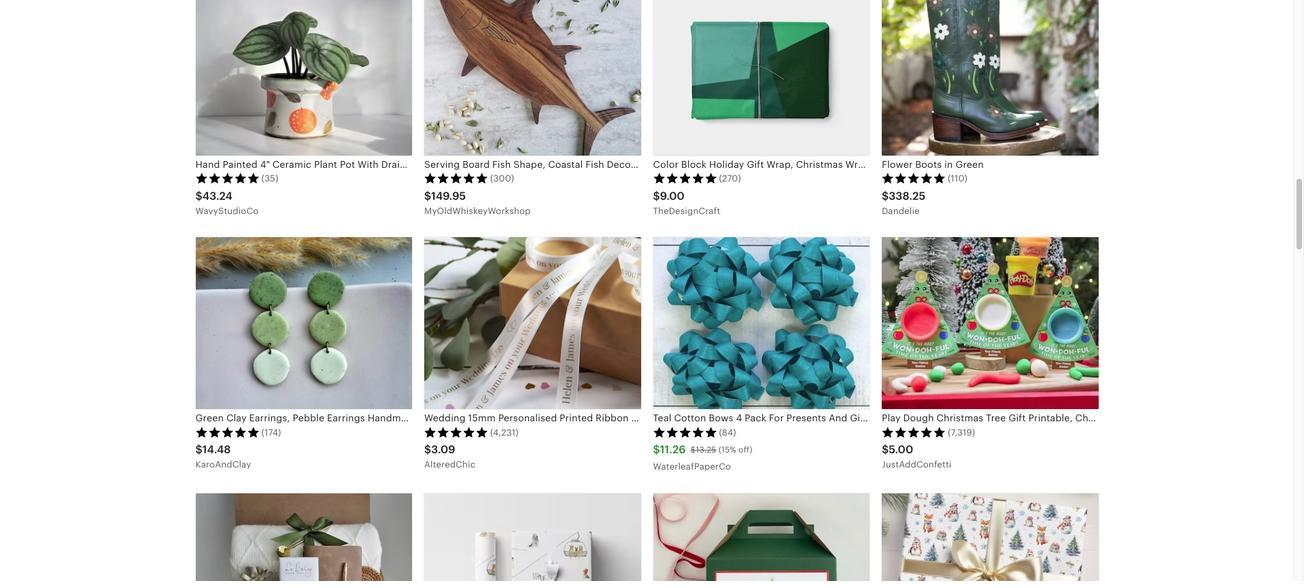 Task type: describe. For each thing, give the bounding box(es) containing it.
5 out of 5 stars image for 43.24
[[196, 173, 260, 184]]

board
[[463, 159, 490, 170]]

ski dog gift wrap, dog wrapping paper, skiing gift wrap, ski wrapping paper image
[[425, 494, 641, 582]]

$ for 11.26
[[654, 444, 661, 457]]

$ 338.25 dandelie
[[882, 190, 926, 216]]

christmas gift wrap, merry christmas wrapping paper, rustic christmas, woodland christmas, woodland animals winter, christmas fox, snowman image
[[882, 494, 1099, 582]]

11.26
[[661, 444, 686, 457]]

$ 149.95 myoldwhiskeyworkshop
[[425, 190, 531, 216]]

in
[[945, 159, 954, 170]]

off)
[[739, 446, 753, 455]]

flower boots in green image
[[882, 0, 1099, 156]]

walnut
[[640, 159, 672, 170]]

1 fish from the left
[[493, 159, 511, 170]]

alteredchic
[[425, 460, 476, 470]]

decor,
[[607, 159, 637, 170]]

sympathy gift • sympathy gift box • memorial gift • loss of mother father brother sister friend • bereavement gift • grief gift image
[[196, 494, 412, 582]]

5.00
[[889, 444, 914, 457]]

$ for 3.09
[[425, 444, 432, 457]]

$ for 149.95
[[425, 190, 432, 203]]

(300)
[[491, 174, 515, 184]]

$ 5.00 justaddconfetti
[[882, 444, 952, 470]]

karoandclay
[[196, 460, 251, 470]]

9.00
[[660, 190, 685, 203]]

10 green gable boxes  -oh what fun - baking - baked christmas gift - cookie swap - homemade treats image
[[654, 494, 870, 582]]

flower
[[882, 159, 913, 170]]

(7,319)
[[948, 428, 976, 438]]

5 out of 5 stars image for 9.00
[[654, 173, 717, 184]]

green
[[956, 159, 984, 170]]

serving board fish shape, coastal fish decor, walnut wood
[[425, 159, 701, 170]]

$ 9.00 thedesigncraft
[[654, 190, 721, 216]]

wedding 15mm personalised printed ribbon - wedding gift wrap - wedding ribbon - anniversary gift wrap image
[[425, 238, 641, 410]]

5 out of 5 stars image for 11.26
[[654, 427, 717, 438]]

color block holiday gift wrap, christmas wrapping paper, modern shapes gift wrap, colorful gift wrap, ecofriendly, printable image
[[654, 0, 870, 156]]

coastal
[[549, 159, 583, 170]]

(110)
[[948, 174, 968, 184]]

149.95
[[432, 190, 466, 203]]

$ 3.09 alteredchic
[[425, 444, 476, 470]]

(270)
[[720, 174, 742, 184]]

shape,
[[514, 159, 546, 170]]

3.09
[[432, 444, 456, 457]]

5 out of 5 stars image for 3.09
[[425, 427, 489, 438]]

5 out of 5 stars image for 338.25
[[882, 173, 946, 184]]

boots
[[916, 159, 942, 170]]

5 out of 5 stars image for 5.00
[[882, 427, 946, 438]]

teal cotton bows 4 pack for presents and gifts (sustainable, eco-friendly, gift wrap bow, christmas present, anniversary gift) image
[[654, 238, 870, 410]]

$ for 5.00
[[882, 444, 889, 457]]

14.48
[[203, 444, 231, 457]]

flower boots in green
[[882, 159, 984, 170]]



Task type: vqa. For each thing, say whether or not it's contained in the screenshot.
FLOWER BOOTS IN GREEN image
yes



Task type: locate. For each thing, give the bounding box(es) containing it.
(35)
[[262, 174, 279, 184]]

$ for 338.25
[[882, 190, 889, 203]]

5 out of 5 stars image up 5.00 at the right bottom
[[882, 427, 946, 438]]

5 out of 5 stars image up 11.26
[[654, 427, 717, 438]]

5 out of 5 stars image for 149.95
[[425, 173, 489, 184]]

$ for 9.00
[[654, 190, 660, 203]]

$ for 14.48
[[196, 444, 203, 457]]

waterleafpaperco
[[654, 462, 732, 472]]

wavystudioco
[[196, 206, 259, 216]]

$ 11.26 $ 13.25 (15% off) waterleafpaperco
[[654, 444, 753, 472]]

(174)
[[262, 428, 281, 438]]

play dough christmas tree gift printable, christmas gift for kids, school gift, classroom party, non candy gift, just add confetti image
[[882, 238, 1099, 410]]

$ inside $ 338.25 dandelie
[[882, 190, 889, 203]]

dandelie
[[882, 206, 920, 216]]

thedesigncraft
[[654, 206, 721, 216]]

5 out of 5 stars image up 14.48
[[196, 427, 260, 438]]

$ inside $ 14.48 karoandclay
[[196, 444, 203, 457]]

43.24
[[203, 190, 233, 203]]

5 out of 5 stars image up 43.24
[[196, 173, 260, 184]]

5 out of 5 stars image for 14.48
[[196, 427, 260, 438]]

338.25
[[889, 190, 926, 203]]

5 out of 5 stars image up the 149.95
[[425, 173, 489, 184]]

$ for 43.24
[[196, 190, 203, 203]]

green clay earrings, pebble earrings handmade, pastel jewellery, handmade jewelry, birthday gift for her, gift for friend, women accessories image
[[196, 238, 412, 410]]

$ 14.48 karoandclay
[[196, 444, 251, 470]]

wood
[[675, 159, 701, 170]]

fish
[[493, 159, 511, 170], [586, 159, 605, 170]]

0 horizontal spatial fish
[[493, 159, 511, 170]]

serving board fish shape, coastal fish decor, walnut wood image
[[425, 0, 641, 156]]

hand painted 4" ceramic plant pot with drainage / cute indoor planter / fruits lemon orange lychee decorative bowl & candle holder image
[[196, 0, 412, 156]]

5 out of 5 stars image
[[196, 173, 260, 184], [425, 173, 489, 184], [654, 173, 717, 184], [882, 173, 946, 184], [196, 427, 260, 438], [425, 427, 489, 438], [654, 427, 717, 438], [882, 427, 946, 438]]

(84)
[[720, 428, 737, 438]]

myoldwhiskeyworkshop
[[425, 206, 531, 216]]

2 fish from the left
[[586, 159, 605, 170]]

$ 43.24 wavystudioco
[[196, 190, 259, 216]]

$
[[196, 190, 203, 203], [425, 190, 432, 203], [654, 190, 660, 203], [882, 190, 889, 203], [196, 444, 203, 457], [425, 444, 432, 457], [654, 444, 661, 457], [882, 444, 889, 457], [691, 446, 696, 455]]

5 out of 5 stars image down the wood
[[654, 173, 717, 184]]

$ inside $ 43.24 wavystudioco
[[196, 190, 203, 203]]

$ inside $ 149.95 myoldwhiskeyworkshop
[[425, 190, 432, 203]]

(15%
[[719, 446, 737, 455]]

13.25
[[696, 446, 717, 455]]

1 horizontal spatial fish
[[586, 159, 605, 170]]

$ inside $ 9.00 thedesigncraft
[[654, 190, 660, 203]]

$ inside $ 3.09 alteredchic
[[425, 444, 432, 457]]

serving
[[425, 159, 460, 170]]

justaddconfetti
[[882, 460, 952, 470]]

(4,231)
[[491, 428, 519, 438]]

5 out of 5 stars image up the 3.09
[[425, 427, 489, 438]]

fish left decor,
[[586, 159, 605, 170]]

5 out of 5 stars image up 338.25
[[882, 173, 946, 184]]

fish up (300) at the left of page
[[493, 159, 511, 170]]

$ inside $ 5.00 justaddconfetti
[[882, 444, 889, 457]]



